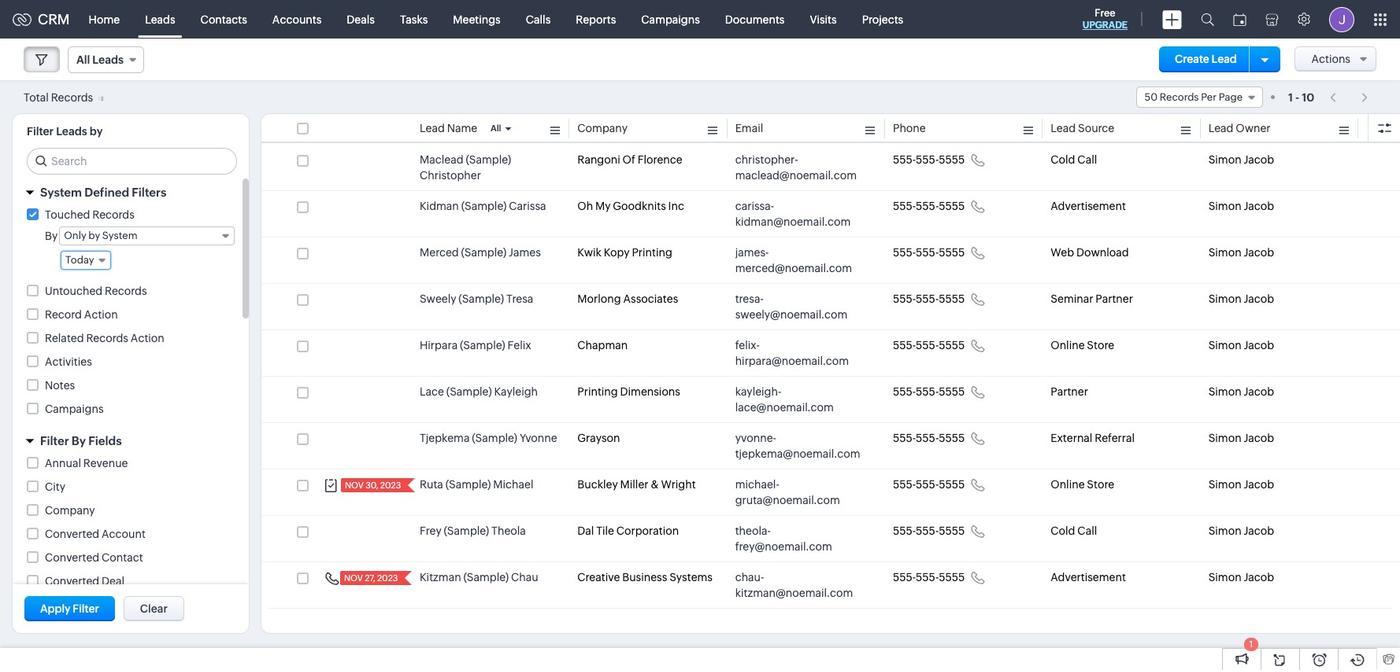 Task type: describe. For each thing, give the bounding box(es) containing it.
records for touched
[[92, 209, 135, 221]]

0 horizontal spatial campaigns
[[45, 403, 104, 416]]

tjepkema (sample) yvonne link
[[420, 431, 557, 447]]

untouched records
[[45, 285, 147, 298]]

create lead button
[[1159, 46, 1253, 72]]

business
[[622, 572, 667, 584]]

free upgrade
[[1083, 7, 1128, 31]]

simon for yvonne- tjepkema@noemail.com
[[1209, 432, 1242, 445]]

lace (sample) kayleigh link
[[420, 384, 538, 400]]

annual
[[45, 458, 81, 470]]

filters
[[132, 186, 166, 199]]

felix
[[508, 339, 531, 352]]

only
[[64, 230, 86, 242]]

jacob for theola- frey@noemail.com
[[1244, 525, 1274, 538]]

email
[[735, 122, 763, 135]]

gruta@noemail.com
[[735, 495, 840, 507]]

online store for felix- hirpara@noemail.com
[[1051, 339, 1114, 352]]

simon jacob for christopher- maclead@noemail.com
[[1209, 154, 1274, 166]]

annual revenue
[[45, 458, 128, 470]]

contact
[[102, 552, 143, 565]]

by inside field
[[88, 230, 100, 242]]

simon jacob for kayleigh- lace@noemail.com
[[1209, 386, 1274, 398]]

kwik kopy printing
[[578, 247, 672, 259]]

jacob for kayleigh- lace@noemail.com
[[1244, 386, 1274, 398]]

5555 for felix- hirpara@noemail.com
[[939, 339, 965, 352]]

All Leads field
[[68, 46, 144, 73]]

0 vertical spatial company
[[578, 122, 628, 135]]

5555 for james- merced@noemail.com
[[939, 247, 965, 259]]

0 horizontal spatial company
[[45, 505, 95, 517]]

(sample) for michael
[[446, 479, 491, 491]]

jacob for yvonne- tjepkema@noemail.com
[[1244, 432, 1274, 445]]

miller
[[620, 479, 649, 491]]

profile element
[[1320, 0, 1364, 38]]

florence
[[638, 154, 682, 166]]

name
[[447, 122, 477, 135]]

nov 30, 2023
[[345, 481, 401, 491]]

simon for tresa- sweely@noemail.com
[[1209, 293, 1242, 306]]

create menu element
[[1153, 0, 1192, 38]]

tasks
[[400, 13, 428, 26]]

of
[[623, 154, 635, 166]]

simon jacob for michael- gruta@noemail.com
[[1209, 479, 1274, 491]]

seminar partner
[[1051, 293, 1133, 306]]

lead for lead source
[[1051, 122, 1076, 135]]

simon jacob for yvonne- tjepkema@noemail.com
[[1209, 432, 1274, 445]]

tjepkema@noemail.com
[[735, 448, 860, 461]]

(sample) for yvonne
[[472, 432, 517, 445]]

yvonne- tjepkema@noemail.com link
[[735, 431, 862, 462]]

records for related
[[86, 332, 128, 345]]

touched records
[[45, 209, 135, 221]]

free
[[1095, 7, 1116, 19]]

tresa- sweely@noemail.com link
[[735, 291, 862, 323]]

converted for converted contact
[[45, 552, 99, 565]]

record
[[45, 309, 82, 321]]

external referral
[[1051, 432, 1135, 445]]

leads for all leads
[[92, 54, 124, 66]]

sweely (sample) tresa link
[[420, 291, 533, 307]]

maclead (sample) christopher
[[420, 154, 511, 182]]

filter for filter leads by
[[27, 125, 54, 138]]

kwik
[[578, 247, 602, 259]]

simon jacob for theola- frey@noemail.com
[[1209, 525, 1274, 538]]

(sample) for kayleigh
[[446, 386, 492, 398]]

dal tile corporation
[[578, 525, 679, 538]]

system inside dropdown button
[[40, 186, 82, 199]]

systems
[[670, 572, 713, 584]]

filter by fields button
[[13, 428, 249, 455]]

create menu image
[[1162, 10, 1182, 29]]

store for michael- gruta@noemail.com
[[1087, 479, 1114, 491]]

crm
[[38, 11, 70, 28]]

by inside dropdown button
[[72, 435, 86, 448]]

visits link
[[797, 0, 849, 38]]

maclead
[[420, 154, 464, 166]]

advertisement for chau- kitzman@noemail.com
[[1051, 572, 1126, 584]]

0 vertical spatial action
[[84, 309, 118, 321]]

system defined filters
[[40, 186, 166, 199]]

download
[[1077, 247, 1129, 259]]

converted deal
[[45, 576, 124, 588]]

printing dimensions
[[578, 386, 680, 398]]

filter inside button
[[73, 603, 99, 616]]

hirpara (sample) felix link
[[420, 338, 531, 354]]

grayson
[[578, 432, 620, 445]]

jacob for michael- gruta@noemail.com
[[1244, 479, 1274, 491]]

carissa- kidman@noemail.com
[[735, 200, 851, 228]]

nov 27, 2023
[[344, 574, 398, 584]]

0 vertical spatial leads
[[145, 13, 175, 26]]

simon jacob for chau- kitzman@noemail.com
[[1209, 572, 1274, 584]]

converted for converted account
[[45, 528, 99, 541]]

2023 for kitzman (sample) chau
[[377, 574, 398, 584]]

maclead (sample) christopher link
[[420, 152, 562, 183]]

untouched
[[45, 285, 103, 298]]

jacob for tresa- sweely@noemail.com
[[1244, 293, 1274, 306]]

michael- gruta@noemail.com
[[735, 479, 840, 507]]

lead owner
[[1209, 122, 1271, 135]]

visits
[[810, 13, 837, 26]]

555-555-5555 for christopher- maclead@noemail.com
[[893, 154, 965, 166]]

nov 27, 2023 link
[[340, 572, 400, 586]]

555-555-5555 for theola- frey@noemail.com
[[893, 525, 965, 538]]

1 vertical spatial partner
[[1051, 386, 1088, 398]]

5555 for christopher- maclead@noemail.com
[[939, 154, 965, 166]]

(sample) for james
[[461, 247, 507, 259]]

&
[[651, 479, 659, 491]]

source
[[1078, 122, 1115, 135]]

associates
[[623, 293, 678, 306]]

wright
[[661, 479, 696, 491]]

online for michael- gruta@noemail.com
[[1051, 479, 1085, 491]]

tjepkema (sample) yvonne
[[420, 432, 557, 445]]

felix- hirpara@noemail.com
[[735, 339, 849, 368]]

search image
[[1201, 13, 1214, 26]]

50 Records Per Page field
[[1136, 87, 1263, 108]]

(sample) for theola
[[444, 525, 489, 538]]

clear
[[140, 603, 168, 616]]

0 horizontal spatial by
[[45, 230, 58, 243]]

frey@noemail.com
[[735, 541, 832, 554]]

kayleigh
[[494, 386, 538, 398]]

Only by System field
[[59, 227, 235, 246]]

apply
[[40, 603, 70, 616]]

kayleigh- lace@noemail.com link
[[735, 384, 862, 416]]

projects link
[[849, 0, 916, 38]]

christopher
[[420, 169, 481, 182]]

(sample) for tresa
[[459, 293, 504, 306]]

total
[[24, 91, 49, 104]]

merced@noemail.com
[[735, 262, 852, 275]]

upgrade
[[1083, 20, 1128, 31]]

555-555-5555 for yvonne- tjepkema@noemail.com
[[893, 432, 965, 445]]

(sample) for christopher
[[466, 154, 511, 166]]

frey (sample) theola link
[[420, 524, 526, 539]]

web download
[[1051, 247, 1129, 259]]

lead for lead owner
[[1209, 122, 1234, 135]]

related records action
[[45, 332, 164, 345]]

chau- kitzman@noemail.com link
[[735, 570, 862, 602]]

meetings
[[453, 13, 501, 26]]

account
[[102, 528, 146, 541]]

row group containing maclead (sample) christopher
[[261, 145, 1400, 610]]

logo image
[[13, 13, 32, 26]]

crm link
[[13, 11, 70, 28]]

1 vertical spatial action
[[131, 332, 164, 345]]

(sample) for felix
[[460, 339, 505, 352]]

related
[[45, 332, 84, 345]]

actions
[[1312, 53, 1351, 65]]

oh my goodknits inc
[[578, 200, 684, 213]]

filter for filter by fields
[[40, 435, 69, 448]]

create lead
[[1175, 53, 1237, 65]]

jacob for chau- kitzman@noemail.com
[[1244, 572, 1274, 584]]

lead inside button
[[1212, 53, 1237, 65]]

sweely
[[420, 293, 456, 306]]

simon for felix- hirpara@noemail.com
[[1209, 339, 1242, 352]]

defined
[[84, 186, 129, 199]]

leads for filter leads by
[[56, 125, 87, 138]]



Task type: vqa. For each thing, say whether or not it's contained in the screenshot.


Task type: locate. For each thing, give the bounding box(es) containing it.
0 horizontal spatial 1
[[1250, 640, 1253, 650]]

lead left source
[[1051, 122, 1076, 135]]

8 555-555-5555 from the top
[[893, 479, 965, 491]]

ruta
[[420, 479, 443, 491]]

filter down total at top
[[27, 125, 54, 138]]

0 vertical spatial converted
[[45, 528, 99, 541]]

cold call for christopher- maclead@noemail.com
[[1051, 154, 1097, 166]]

2 converted from the top
[[45, 552, 99, 565]]

all for all leads
[[76, 54, 90, 66]]

1 vertical spatial by
[[88, 230, 100, 242]]

555-555-5555 for chau- kitzman@noemail.com
[[893, 572, 965, 584]]

1 for 1
[[1250, 640, 1253, 650]]

online for felix- hirpara@noemail.com
[[1051, 339, 1085, 352]]

records for untouched
[[105, 285, 147, 298]]

simon for james- merced@noemail.com
[[1209, 247, 1242, 259]]

records right "50"
[[1160, 91, 1199, 103]]

4 jacob from the top
[[1244, 293, 1274, 306]]

james-
[[735, 247, 769, 259]]

7 5555 from the top
[[939, 432, 965, 445]]

1 horizontal spatial system
[[102, 230, 137, 242]]

5 simon jacob from the top
[[1209, 339, 1274, 352]]

christopher- maclead@noemail.com link
[[735, 152, 862, 183]]

kidman
[[420, 200, 459, 213]]

3 5555 from the top
[[939, 247, 965, 259]]

external
[[1051, 432, 1093, 445]]

filter up annual
[[40, 435, 69, 448]]

cold for theola- frey@noemail.com
[[1051, 525, 1075, 538]]

action down untouched records
[[131, 332, 164, 345]]

0 vertical spatial campaigns
[[641, 13, 700, 26]]

9 5555 from the top
[[939, 525, 965, 538]]

2 simon from the top
[[1209, 200, 1242, 213]]

0 vertical spatial by
[[90, 125, 103, 138]]

2 cold call from the top
[[1051, 525, 1097, 538]]

merced
[[420, 247, 459, 259]]

cold for christopher- maclead@noemail.com
[[1051, 154, 1075, 166]]

deal
[[102, 576, 124, 588]]

10 5555 from the top
[[939, 572, 965, 584]]

documents
[[725, 13, 785, 26]]

advertisement
[[1051, 200, 1126, 213], [1051, 572, 1126, 584]]

all inside field
[[76, 54, 90, 66]]

kayleigh- lace@noemail.com
[[735, 386, 834, 414]]

nov for ruta
[[345, 481, 364, 491]]

555-555-5555 for kayleigh- lace@noemail.com
[[893, 386, 965, 398]]

all right name
[[491, 124, 501, 133]]

leads inside field
[[92, 54, 124, 66]]

7 jacob from the top
[[1244, 432, 1274, 445]]

6 jacob from the top
[[1244, 386, 1274, 398]]

tresa- sweely@noemail.com
[[735, 293, 848, 321]]

3 jacob from the top
[[1244, 247, 1274, 259]]

1 horizontal spatial campaigns
[[641, 13, 700, 26]]

1 online store from the top
[[1051, 339, 1114, 352]]

1 vertical spatial nov
[[344, 574, 363, 584]]

(sample) left chau
[[463, 572, 509, 584]]

online down the external
[[1051, 479, 1085, 491]]

-
[[1296, 91, 1300, 104]]

(sample) down name
[[466, 154, 511, 166]]

5555 for tresa- sweely@noemail.com
[[939, 293, 965, 306]]

nov for kitzman
[[344, 574, 363, 584]]

3 converted from the top
[[45, 576, 99, 588]]

7 555-555-5555 from the top
[[893, 432, 965, 445]]

(sample) inside "link"
[[463, 572, 509, 584]]

5555 for kayleigh- lace@noemail.com
[[939, 386, 965, 398]]

(sample) left james
[[461, 247, 507, 259]]

store for felix- hirpara@noemail.com
[[1087, 339, 1114, 352]]

referral
[[1095, 432, 1135, 445]]

filter
[[27, 125, 54, 138], [40, 435, 69, 448], [73, 603, 99, 616]]

10
[[1302, 91, 1315, 104]]

cold
[[1051, 154, 1075, 166], [1051, 525, 1075, 538]]

1 advertisement from the top
[[1051, 200, 1126, 213]]

5555 for yvonne- tjepkema@noemail.com
[[939, 432, 965, 445]]

creative
[[578, 572, 620, 584]]

7 simon from the top
[[1209, 432, 1242, 445]]

2 store from the top
[[1087, 479, 1114, 491]]

1 vertical spatial store
[[1087, 479, 1114, 491]]

online store down 'external referral'
[[1051, 479, 1114, 491]]

0 vertical spatial by
[[45, 230, 58, 243]]

1
[[1288, 91, 1293, 104], [1250, 640, 1253, 650]]

2 advertisement from the top
[[1051, 572, 1126, 584]]

store
[[1087, 339, 1114, 352], [1087, 479, 1114, 491]]

simon jacob for tresa- sweely@noemail.com
[[1209, 293, 1274, 306]]

1 horizontal spatial leads
[[92, 54, 124, 66]]

1 vertical spatial 1
[[1250, 640, 1253, 650]]

10 simon from the top
[[1209, 572, 1242, 584]]

5 5555 from the top
[[939, 339, 965, 352]]

online down seminar
[[1051, 339, 1085, 352]]

0 horizontal spatial leads
[[56, 125, 87, 138]]

7 simon jacob from the top
[[1209, 432, 1274, 445]]

1 horizontal spatial by
[[72, 435, 86, 448]]

3 simon from the top
[[1209, 247, 1242, 259]]

campaigns down notes
[[45, 403, 104, 416]]

filter inside dropdown button
[[40, 435, 69, 448]]

reports
[[576, 13, 616, 26]]

1 for 1 - 10
[[1288, 91, 1293, 104]]

5555 for theola- frey@noemail.com
[[939, 525, 965, 538]]

notes
[[45, 380, 75, 392]]

records inside "field"
[[1160, 91, 1199, 103]]

2023 inside 'link'
[[380, 481, 401, 491]]

theola
[[492, 525, 526, 538]]

0 vertical spatial filter
[[27, 125, 54, 138]]

simon for chau- kitzman@noemail.com
[[1209, 572, 1242, 584]]

ruta (sample) michael
[[420, 479, 534, 491]]

jacob for james- merced@noemail.com
[[1244, 247, 1274, 259]]

1 horizontal spatial printing
[[632, 247, 672, 259]]

creative business systems
[[578, 572, 713, 584]]

chapman
[[578, 339, 628, 352]]

555-555-5555 for carissa- kidman@noemail.com
[[893, 200, 965, 213]]

search element
[[1192, 0, 1224, 39]]

9 simon jacob from the top
[[1209, 525, 1274, 538]]

phone
[[893, 122, 926, 135]]

2 vertical spatial leads
[[56, 125, 87, 138]]

10 simon jacob from the top
[[1209, 572, 1274, 584]]

0 vertical spatial printing
[[632, 247, 672, 259]]

system down touched records
[[102, 230, 137, 242]]

projects
[[862, 13, 904, 26]]

0 vertical spatial all
[[76, 54, 90, 66]]

by left only
[[45, 230, 58, 243]]

Today field
[[61, 251, 111, 270]]

converted up apply filter button at the left of the page
[[45, 576, 99, 588]]

merced (sample) james link
[[420, 245, 541, 261]]

tile
[[596, 525, 614, 538]]

0 vertical spatial call
[[1078, 154, 1097, 166]]

system
[[40, 186, 82, 199], [102, 230, 137, 242]]

4 simon from the top
[[1209, 293, 1242, 306]]

partner up the external
[[1051, 386, 1088, 398]]

2 5555 from the top
[[939, 200, 965, 213]]

cold call for theola- frey@noemail.com
[[1051, 525, 1097, 538]]

4 5555 from the top
[[939, 293, 965, 306]]

10 jacob from the top
[[1244, 572, 1274, 584]]

5 jacob from the top
[[1244, 339, 1274, 352]]

9 jacob from the top
[[1244, 525, 1274, 538]]

30,
[[366, 481, 379, 491]]

by down loading icon
[[90, 125, 103, 138]]

(sample) for chau
[[463, 572, 509, 584]]

1 vertical spatial leads
[[92, 54, 124, 66]]

5555 for chau- kitzman@noemail.com
[[939, 572, 965, 584]]

converted up converted contact
[[45, 528, 99, 541]]

1 vertical spatial campaigns
[[45, 403, 104, 416]]

by right only
[[88, 230, 100, 242]]

8 5555 from the top
[[939, 479, 965, 491]]

chau
[[511, 572, 538, 584]]

online
[[1051, 339, 1085, 352], [1051, 479, 1085, 491]]

accounts link
[[260, 0, 334, 38]]

lead source
[[1051, 122, 1115, 135]]

james- merced@noemail.com
[[735, 247, 852, 275]]

6 555-555-5555 from the top
[[893, 386, 965, 398]]

1 vertical spatial 2023
[[377, 574, 398, 584]]

action up related records action
[[84, 309, 118, 321]]

1 horizontal spatial all
[[491, 124, 501, 133]]

2 online from the top
[[1051, 479, 1085, 491]]

action
[[84, 309, 118, 321], [131, 332, 164, 345]]

campaigns right reports link
[[641, 13, 700, 26]]

printing
[[632, 247, 672, 259], [578, 386, 618, 398]]

(sample) right lace
[[446, 386, 492, 398]]

sweely@noemail.com
[[735, 309, 848, 321]]

(sample)
[[466, 154, 511, 166], [461, 200, 507, 213], [461, 247, 507, 259], [459, 293, 504, 306], [460, 339, 505, 352], [446, 386, 492, 398], [472, 432, 517, 445], [446, 479, 491, 491], [444, 525, 489, 538], [463, 572, 509, 584]]

rangoni
[[578, 154, 620, 166]]

city
[[45, 481, 65, 494]]

store down 'seminar partner'
[[1087, 339, 1114, 352]]

2 horizontal spatial leads
[[145, 13, 175, 26]]

lead left name
[[420, 122, 445, 135]]

2 jacob from the top
[[1244, 200, 1274, 213]]

1 horizontal spatial action
[[131, 332, 164, 345]]

create
[[1175, 53, 1210, 65]]

kopy
[[604, 247, 630, 259]]

records left loading icon
[[51, 91, 93, 104]]

1 vertical spatial advertisement
[[1051, 572, 1126, 584]]

Search text field
[[28, 149, 236, 174]]

kitzman (sample) chau
[[420, 572, 538, 584]]

5555 for carissa- kidman@noemail.com
[[939, 200, 965, 213]]

1 store from the top
[[1087, 339, 1114, 352]]

1 cold from the top
[[1051, 154, 1075, 166]]

1 horizontal spatial partner
[[1096, 293, 1133, 306]]

0 vertical spatial nov
[[345, 481, 364, 491]]

records for total
[[51, 91, 93, 104]]

50 records per page
[[1145, 91, 1243, 103]]

buckley
[[578, 479, 618, 491]]

1 cold call from the top
[[1051, 154, 1097, 166]]

2 555-555-5555 from the top
[[893, 200, 965, 213]]

yvonne-
[[735, 432, 776, 445]]

apply filter button
[[24, 597, 115, 622]]

contacts link
[[188, 0, 260, 38]]

call for theola- frey@noemail.com
[[1078, 525, 1097, 538]]

6 5555 from the top
[[939, 386, 965, 398]]

nov inside 'link'
[[345, 481, 364, 491]]

0 horizontal spatial partner
[[1051, 386, 1088, 398]]

only by system
[[64, 230, 137, 242]]

simon jacob for felix- hirpara@noemail.com
[[1209, 339, 1274, 352]]

all for all
[[491, 124, 501, 133]]

0 vertical spatial online store
[[1051, 339, 1114, 352]]

inc
[[668, 200, 684, 213]]

leads right home
[[145, 13, 175, 26]]

lace@noemail.com
[[735, 402, 834, 414]]

1 vertical spatial cold call
[[1051, 525, 1097, 538]]

leads up loading icon
[[92, 54, 124, 66]]

leads down total records
[[56, 125, 87, 138]]

profile image
[[1329, 7, 1355, 32]]

lead for lead name
[[420, 122, 445, 135]]

all up total records
[[76, 54, 90, 66]]

1 vertical spatial call
[[1078, 525, 1097, 538]]

0 vertical spatial store
[[1087, 339, 1114, 352]]

1 horizontal spatial company
[[578, 122, 628, 135]]

1 jacob from the top
[[1244, 154, 1274, 166]]

3 555-555-5555 from the top
[[893, 247, 965, 259]]

simon jacob for james- merced@noemail.com
[[1209, 247, 1274, 259]]

converted account
[[45, 528, 146, 541]]

555-555-5555 for tresa- sweely@noemail.com
[[893, 293, 965, 306]]

goodknits
[[613, 200, 666, 213]]

1 vertical spatial system
[[102, 230, 137, 242]]

8 jacob from the top
[[1244, 479, 1274, 491]]

accounts
[[272, 13, 322, 26]]

by up annual revenue
[[72, 435, 86, 448]]

lead left "owner" in the right top of the page
[[1209, 122, 1234, 135]]

jacob
[[1244, 154, 1274, 166], [1244, 200, 1274, 213], [1244, 247, 1274, 259], [1244, 293, 1274, 306], [1244, 339, 1274, 352], [1244, 386, 1274, 398], [1244, 432, 1274, 445], [1244, 479, 1274, 491], [1244, 525, 1274, 538], [1244, 572, 1274, 584]]

0 horizontal spatial action
[[84, 309, 118, 321]]

(sample) down maclead (sample) christopher link
[[461, 200, 507, 213]]

9 simon from the top
[[1209, 525, 1242, 538]]

(sample) right ruta
[[446, 479, 491, 491]]

1 vertical spatial converted
[[45, 552, 99, 565]]

simon for michael- gruta@noemail.com
[[1209, 479, 1242, 491]]

(sample) right frey
[[444, 525, 489, 538]]

lead
[[1212, 53, 1237, 65], [420, 122, 445, 135], [1051, 122, 1076, 135], [1209, 122, 1234, 135]]

1 vertical spatial online store
[[1051, 479, 1114, 491]]

8 simon jacob from the top
[[1209, 479, 1274, 491]]

printing right "kopy"
[[632, 247, 672, 259]]

1 simon from the top
[[1209, 154, 1242, 166]]

kitzman (sample) chau link
[[420, 570, 538, 586]]

leads
[[145, 13, 175, 26], [92, 54, 124, 66], [56, 125, 87, 138]]

1 555-555-5555 from the top
[[893, 154, 965, 166]]

campaigns
[[641, 13, 700, 26], [45, 403, 104, 416]]

owner
[[1236, 122, 1271, 135]]

6 simon jacob from the top
[[1209, 386, 1274, 398]]

0 vertical spatial system
[[40, 186, 82, 199]]

1 vertical spatial printing
[[578, 386, 618, 398]]

555-555-5555 for felix- hirpara@noemail.com
[[893, 339, 965, 352]]

navigation
[[1322, 86, 1377, 109]]

2023 for ruta (sample) michael
[[380, 481, 401, 491]]

1 vertical spatial by
[[72, 435, 86, 448]]

ruta (sample) michael link
[[420, 477, 534, 493]]

nov left 30, in the bottom left of the page
[[345, 481, 364, 491]]

0 vertical spatial advertisement
[[1051, 200, 1126, 213]]

0 vertical spatial online
[[1051, 339, 1085, 352]]

1 horizontal spatial 1
[[1288, 91, 1293, 104]]

documents link
[[713, 0, 797, 38]]

jacob for christopher- maclead@noemail.com
[[1244, 154, 1274, 166]]

records down the defined
[[92, 209, 135, 221]]

5555 for michael- gruta@noemail.com
[[939, 479, 965, 491]]

5 555-555-5555 from the top
[[893, 339, 965, 352]]

(sample) for carissa
[[461, 200, 507, 213]]

simon for christopher- maclead@noemail.com
[[1209, 154, 1242, 166]]

company up "rangoni"
[[578, 122, 628, 135]]

simon for theola- frey@noemail.com
[[1209, 525, 1242, 538]]

1 vertical spatial filter
[[40, 435, 69, 448]]

(sample) left felix at bottom left
[[460, 339, 505, 352]]

2 vertical spatial converted
[[45, 576, 99, 588]]

system up 'touched'
[[40, 186, 82, 199]]

system inside field
[[102, 230, 137, 242]]

(sample) left tresa
[[459, 293, 504, 306]]

converted up converted deal
[[45, 552, 99, 565]]

records down record action
[[86, 332, 128, 345]]

theola- frey@noemail.com
[[735, 525, 832, 554]]

1 vertical spatial company
[[45, 505, 95, 517]]

4 simon jacob from the top
[[1209, 293, 1274, 306]]

3 simon jacob from the top
[[1209, 247, 1274, 259]]

0 vertical spatial 2023
[[380, 481, 401, 491]]

company
[[578, 122, 628, 135], [45, 505, 95, 517]]

records for 50
[[1160, 91, 1199, 103]]

kitzman@noemail.com
[[735, 588, 853, 600]]

nov left 27,
[[344, 574, 363, 584]]

calendar image
[[1233, 13, 1247, 26]]

converted
[[45, 528, 99, 541], [45, 552, 99, 565], [45, 576, 99, 588]]

0 horizontal spatial printing
[[578, 386, 618, 398]]

2 simon jacob from the top
[[1209, 200, 1274, 213]]

filter down converted deal
[[73, 603, 99, 616]]

revenue
[[83, 458, 128, 470]]

lead right create
[[1212, 53, 1237, 65]]

jacob for felix- hirpara@noemail.com
[[1244, 339, 1274, 352]]

simon jacob for carissa- kidman@noemail.com
[[1209, 200, 1274, 213]]

1 vertical spatial all
[[491, 124, 501, 133]]

simon for kayleigh- lace@noemail.com
[[1209, 386, 1242, 398]]

0 vertical spatial cold
[[1051, 154, 1075, 166]]

converted for converted deal
[[45, 576, 99, 588]]

merced (sample) james
[[420, 247, 541, 259]]

calls
[[526, 13, 551, 26]]

9 555-555-5555 from the top
[[893, 525, 965, 538]]

1 vertical spatial cold
[[1051, 525, 1075, 538]]

partner right seminar
[[1096, 293, 1133, 306]]

records up record action
[[105, 285, 147, 298]]

store down 'external referral'
[[1087, 479, 1114, 491]]

1 - 10
[[1288, 91, 1315, 104]]

hirpara@noemail.com
[[735, 355, 849, 368]]

1 simon jacob from the top
[[1209, 154, 1274, 166]]

advertisement for carissa- kidman@noemail.com
[[1051, 200, 1126, 213]]

per
[[1201, 91, 1217, 103]]

1 online from the top
[[1051, 339, 1085, 352]]

simon for carissa- kidman@noemail.com
[[1209, 200, 1242, 213]]

555-555-5555 for james- merced@noemail.com
[[893, 247, 965, 259]]

contacts
[[201, 13, 247, 26]]

0 horizontal spatial system
[[40, 186, 82, 199]]

4 555-555-5555 from the top
[[893, 293, 965, 306]]

555-555-5555 for michael- gruta@noemail.com
[[893, 479, 965, 491]]

(sample) left yvonne
[[472, 432, 517, 445]]

27,
[[365, 574, 375, 584]]

frey (sample) theola
[[420, 525, 526, 538]]

yvonne- tjepkema@noemail.com
[[735, 432, 860, 461]]

all leads
[[76, 54, 124, 66]]

online store down 'seminar partner'
[[1051, 339, 1114, 352]]

5 simon from the top
[[1209, 339, 1242, 352]]

1 5555 from the top
[[939, 154, 965, 166]]

0 horizontal spatial all
[[76, 54, 90, 66]]

1 call from the top
[[1078, 154, 1097, 166]]

2023 right 27,
[[377, 574, 398, 584]]

printing up grayson
[[578, 386, 618, 398]]

2 cold from the top
[[1051, 525, 1075, 538]]

kayleigh-
[[735, 386, 781, 398]]

0 vertical spatial partner
[[1096, 293, 1133, 306]]

row group
[[261, 145, 1400, 610]]

(sample) inside maclead (sample) christopher
[[466, 154, 511, 166]]

2 vertical spatial filter
[[73, 603, 99, 616]]

online store for michael- gruta@noemail.com
[[1051, 479, 1114, 491]]

1 converted from the top
[[45, 528, 99, 541]]

2023 right 30, in the bottom left of the page
[[380, 481, 401, 491]]

jacob for carissa- kidman@noemail.com
[[1244, 200, 1274, 213]]

8 simon from the top
[[1209, 479, 1242, 491]]

2 online store from the top
[[1051, 479, 1114, 491]]

10 555-555-5555 from the top
[[893, 572, 965, 584]]

call for christopher- maclead@noemail.com
[[1078, 154, 1097, 166]]

0 vertical spatial 1
[[1288, 91, 1293, 104]]

0 vertical spatial cold call
[[1051, 154, 1097, 166]]

6 simon from the top
[[1209, 386, 1242, 398]]

2 call from the top
[[1078, 525, 1097, 538]]

company down city
[[45, 505, 95, 517]]

meetings link
[[440, 0, 513, 38]]

1 vertical spatial online
[[1051, 479, 1085, 491]]

loading image
[[95, 96, 103, 101]]



